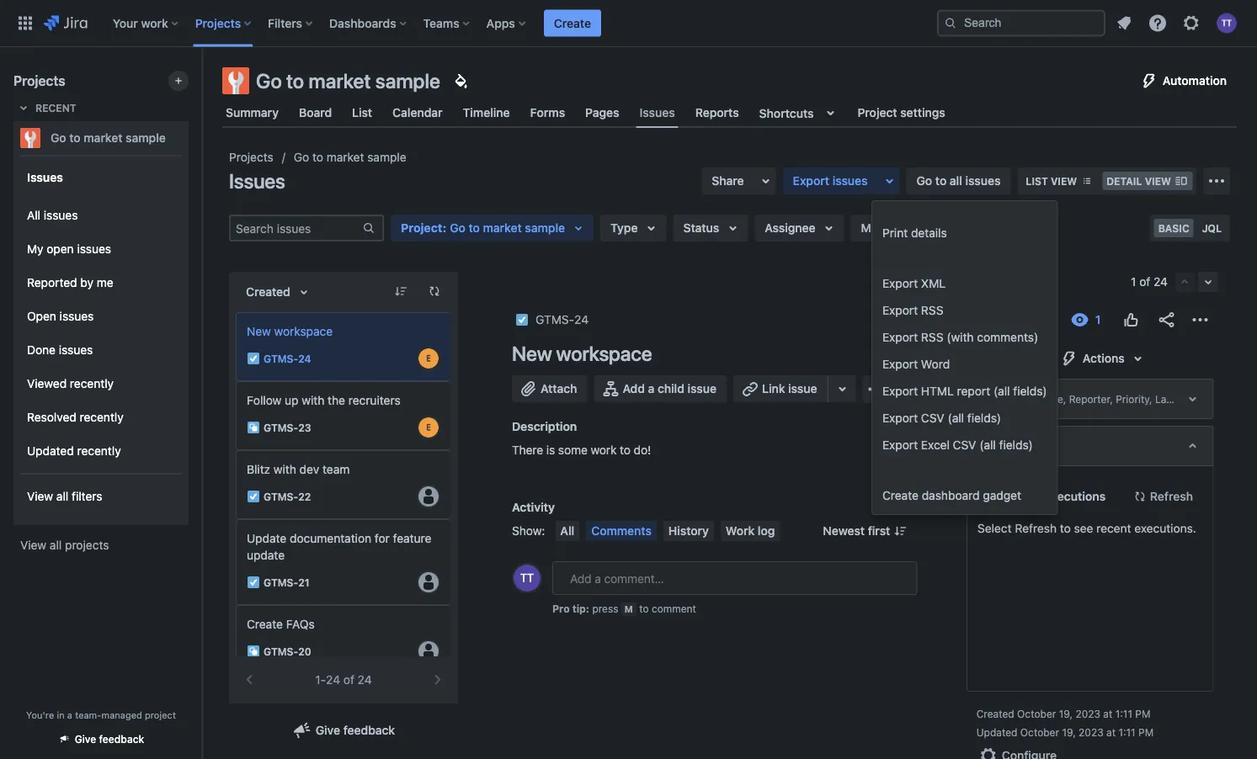 Task type: describe. For each thing, give the bounding box(es) containing it.
faqs
[[286, 618, 315, 631]]

issue inside button
[[788, 382, 817, 396]]

actions button
[[1049, 345, 1158, 372]]

newest first button
[[813, 521, 917, 541]]

automation image
[[1139, 71, 1159, 91]]

24 inside task element
[[298, 353, 311, 365]]

issues inside tab list
[[640, 106, 675, 119]]

you're
[[26, 710, 54, 721]]

export csv (all fields)
[[882, 411, 1001, 425]]

(all for csv
[[979, 438, 996, 452]]

task image left gtms-24 'link'
[[515, 313, 529, 327]]

export for export issues
[[793, 174, 829, 188]]

managed
[[101, 710, 142, 721]]

vote options: no one has voted for this issue yet. image
[[1121, 310, 1141, 330]]

open export issues dropdown image
[[879, 171, 900, 191]]

gtms- for with
[[264, 491, 298, 503]]

1 vertical spatial 1:11
[[1118, 727, 1135, 738]]

your work button
[[108, 10, 185, 37]]

issues for all issues
[[44, 208, 78, 222]]

all for all
[[560, 524, 574, 538]]

recently for resolved recently
[[80, 411, 124, 424]]

export for export excel csv (all fields)
[[882, 438, 918, 452]]

automation inside 'automation' element
[[977, 439, 1042, 453]]

Search field
[[937, 10, 1105, 37]]

all for projects
[[50, 538, 62, 552]]

status button
[[673, 215, 748, 242]]

task element containing new workspace
[[236, 312, 451, 381]]

your
[[113, 16, 138, 30]]

1 vertical spatial workspace
[[556, 342, 652, 365]]

actions
[[1082, 352, 1124, 365]]

feedback for 'give feedback' button to the left
[[99, 734, 144, 746]]

go down recent
[[51, 131, 66, 145]]

market down list link
[[326, 150, 364, 164]]

add a child issue button
[[594, 376, 727, 402]]

0 vertical spatial of
[[1139, 275, 1150, 289]]

automation button
[[1129, 67, 1237, 94]]

0 vertical spatial 19,
[[1059, 708, 1072, 720]]

all issues link
[[20, 199, 182, 232]]

0 vertical spatial 1:11
[[1115, 708, 1132, 720]]

follow up with the recruiters
[[247, 394, 401, 408]]

dashboards button
[[324, 10, 413, 37]]

actions image
[[1190, 310, 1210, 330]]

created october 19, 2023 at 1:11 pm updated october 19, 2023 at 1:11 pm
[[976, 708, 1153, 738]]

open
[[27, 310, 56, 323]]

done issues link
[[20, 333, 182, 367]]

primary element
[[10, 0, 937, 47]]

projects
[[65, 538, 109, 552]]

go to all issues
[[917, 174, 1001, 188]]

1
[[1131, 275, 1136, 289]]

export rss
[[882, 304, 943, 317]]

type
[[610, 221, 638, 235]]

there is some work to do!
[[512, 443, 651, 457]]

pages link
[[582, 98, 623, 128]]

reported by me
[[27, 276, 113, 290]]

copy link to issue image
[[585, 312, 599, 326]]

history button
[[663, 521, 714, 541]]

create faqs
[[247, 618, 315, 631]]

list box containing new workspace
[[236, 312, 451, 759]]

give feedback for 'give feedback' button to the left
[[75, 734, 144, 746]]

gtms- for faqs
[[264, 646, 298, 658]]

(all for report
[[993, 384, 1010, 398]]

shortcuts button
[[756, 98, 844, 128]]

reported
[[27, 276, 77, 290]]

create dashboard gadget
[[882, 489, 1021, 503]]

view for view all filters
[[27, 490, 53, 504]]

save
[[934, 221, 961, 235]]

team-
[[75, 710, 101, 721]]

a inside add a child issue button
[[648, 382, 655, 396]]

view for detail view
[[1145, 175, 1171, 187]]

2 vertical spatial go to market sample
[[294, 150, 406, 164]]

issue inside button
[[688, 382, 717, 396]]

done
[[27, 343, 56, 357]]

go right :
[[450, 221, 465, 235]]

21
[[298, 577, 310, 588]]

recently for updated recently
[[77, 444, 121, 458]]

excel
[[921, 438, 950, 452]]

gtms- for workspace
[[264, 353, 298, 365]]

work
[[726, 524, 755, 538]]

fields) for csv
[[999, 438, 1033, 452]]

link web pages and more image
[[832, 379, 853, 399]]

import and bulk change issues image
[[1207, 171, 1227, 191]]

work inside 'dropdown button'
[[141, 16, 168, 30]]

projects for the projects link
[[229, 150, 273, 164]]

0 vertical spatial 2023
[[1075, 708, 1100, 720]]

gtms-22
[[264, 491, 311, 503]]

all for filters
[[56, 490, 68, 504]]

set background color image
[[450, 71, 471, 91]]

view all filters link
[[20, 480, 182, 514]]

(with
[[947, 330, 974, 344]]

list for list
[[352, 106, 372, 120]]

do!
[[634, 443, 651, 457]]

details
[[977, 392, 1016, 406]]

issues for done issues
[[59, 343, 93, 357]]

description
[[512, 420, 577, 434]]

shortcuts
[[759, 106, 814, 120]]

details element
[[966, 379, 1213, 419]]

export for export csv (all fields)
[[882, 411, 918, 425]]

my open issues link
[[20, 232, 182, 266]]

open issues link
[[20, 300, 182, 333]]

0 vertical spatial october
[[1017, 708, 1056, 720]]

sub task image
[[247, 645, 260, 658]]

tip:
[[572, 603, 589, 615]]

forms
[[530, 106, 565, 120]]

24 inside 'link'
[[574, 313, 589, 327]]

updated inside created october 19, 2023 at 1:11 pm updated october 19, 2023 at 1:11 pm
[[976, 727, 1017, 738]]

create for create
[[554, 16, 591, 30]]

create project image
[[172, 74, 185, 88]]

your profile and settings image
[[1217, 13, 1237, 33]]

create dashboard gadget button
[[872, 482, 1057, 509]]

newest
[[823, 524, 865, 538]]

projects for projects popup button
[[195, 16, 241, 30]]

export for export rss
[[882, 304, 918, 317]]

automation element
[[966, 426, 1213, 466]]

0 vertical spatial go to market sample
[[256, 69, 440, 93]]

sample left add to starred icon
[[126, 131, 166, 145]]

collapse recent projects image
[[13, 98, 34, 118]]

open
[[47, 242, 74, 256]]

project
[[145, 710, 176, 721]]

in
[[57, 710, 65, 721]]

0 horizontal spatial give
[[75, 734, 96, 746]]

sample down list link
[[367, 150, 406, 164]]

1 vertical spatial fields)
[[967, 411, 1001, 425]]

view all projects link
[[13, 530, 189, 561]]

1 horizontal spatial give
[[316, 724, 340, 738]]

share button
[[702, 168, 776, 194]]

up
[[285, 394, 298, 408]]

to left do!
[[620, 443, 631, 457]]

team
[[323, 463, 350, 477]]

filter
[[964, 221, 990, 235]]

task image for update documentation for feature update
[[247, 576, 260, 589]]

list for list view
[[1026, 175, 1048, 187]]

menu containing print details
[[872, 201, 1057, 514]]

notifications image
[[1114, 13, 1134, 33]]

apps
[[486, 16, 515, 30]]

print
[[882, 226, 908, 240]]

market up all issues 'link'
[[84, 131, 122, 145]]

dev
[[299, 463, 319, 477]]

issues right the "open"
[[77, 242, 111, 256]]

export xml link
[[872, 270, 1057, 297]]

viewed recently link
[[20, 367, 182, 401]]

1 horizontal spatial go to market sample link
[[294, 147, 406, 168]]

blitz
[[247, 463, 270, 477]]

add to starred image
[[184, 128, 204, 148]]

task element containing update documentation for feature update
[[236, 519, 451, 605]]

create for create faqs
[[247, 618, 283, 631]]

workspace inside list box
[[274, 325, 333, 338]]

export for export xml
[[882, 277, 918, 290]]

1 vertical spatial projects
[[13, 73, 65, 89]]

to up board
[[286, 69, 304, 93]]

go inside go to all issues link
[[917, 174, 932, 188]]

teams
[[423, 16, 459, 30]]

give feedback for right 'give feedback' button
[[316, 724, 395, 738]]

sort descending image
[[394, 285, 408, 298]]

to right :
[[469, 221, 480, 235]]

xml
[[921, 277, 946, 290]]

update
[[247, 549, 285, 562]]

gtms-23
[[264, 422, 311, 434]]

attach button
[[512, 376, 587, 402]]

filters button
[[263, 10, 319, 37]]

teams button
[[418, 10, 476, 37]]

1 vertical spatial of
[[343, 673, 354, 687]]

rss for export rss (with comments)
[[921, 330, 943, 344]]

create button
[[544, 10, 601, 37]]

report
[[957, 384, 990, 398]]

0 horizontal spatial give feedback button
[[48, 726, 154, 753]]

documentation
[[290, 532, 371, 546]]

assignee button
[[755, 215, 844, 242]]

share
[[712, 174, 744, 188]]

sub-task element containing create faqs
[[236, 605, 451, 674]]

comments button
[[586, 521, 657, 541]]



Task type: locate. For each thing, give the bounding box(es) containing it.
resolved recently
[[27, 411, 124, 424]]

1 horizontal spatial new workspace
[[512, 342, 652, 365]]

market up list link
[[309, 69, 371, 93]]

feedback for right 'give feedback' button
[[343, 724, 395, 738]]

new workspace down created dropdown button
[[247, 325, 333, 338]]

reports
[[695, 106, 739, 120]]

issues up filter
[[965, 174, 1001, 188]]

banner containing your work
[[0, 0, 1257, 47]]

settings
[[900, 106, 945, 120]]

1 horizontal spatial work
[[591, 443, 617, 457]]

new inside list box
[[247, 325, 271, 338]]

1 horizontal spatial a
[[648, 382, 655, 396]]

go down board link
[[294, 150, 309, 164]]

(all down "export csv (all fields)" link
[[979, 438, 996, 452]]

1:11
[[1115, 708, 1132, 720], [1118, 727, 1135, 738]]

all left projects
[[50, 538, 62, 552]]

1 vertical spatial created
[[976, 708, 1014, 720]]

0 vertical spatial fields)
[[1013, 384, 1047, 398]]

workspace
[[274, 325, 333, 338], [556, 342, 652, 365]]

1 vertical spatial pm
[[1138, 727, 1153, 738]]

projects inside popup button
[[195, 16, 241, 30]]

1 vertical spatial automation
[[977, 439, 1042, 453]]

view left projects
[[20, 538, 46, 552]]

create for create dashboard gadget
[[882, 489, 919, 503]]

workspace down copy link to issue icon
[[556, 342, 652, 365]]

task image down the update
[[247, 576, 260, 589]]

export down export word
[[882, 384, 918, 398]]

my open issues
[[27, 242, 111, 256]]

1 horizontal spatial automation
[[1163, 74, 1227, 88]]

1 task element from the top
[[236, 312, 451, 381]]

1 horizontal spatial issues
[[229, 169, 285, 193]]

1 horizontal spatial of
[[1139, 275, 1150, 289]]

1 vertical spatial create
[[882, 489, 919, 503]]

1 horizontal spatial workspace
[[556, 342, 652, 365]]

menu bar
[[552, 521, 783, 541]]

viewed recently
[[27, 377, 114, 391]]

issues inside "link"
[[60, 310, 94, 323]]

m
[[625, 604, 633, 615]]

reports link
[[692, 98, 742, 128]]

1 horizontal spatial with
[[302, 394, 324, 408]]

project left settings
[[858, 106, 897, 120]]

issues up all issues
[[27, 170, 63, 184]]

to up save
[[935, 174, 947, 188]]

1 vertical spatial work
[[591, 443, 617, 457]]

automation right automation "image"
[[1163, 74, 1227, 88]]

recently down done issues link
[[70, 377, 114, 391]]

0 horizontal spatial view
[[1051, 175, 1077, 187]]

fields) for report
[[1013, 384, 1047, 398]]

export csv (all fields) link
[[872, 405, 1057, 432]]

0 horizontal spatial give feedback
[[75, 734, 144, 746]]

new down created dropdown button
[[247, 325, 271, 338]]

1 horizontal spatial project
[[858, 106, 897, 120]]

all right show:
[[560, 524, 574, 538]]

issues up viewed recently
[[59, 343, 93, 357]]

0 vertical spatial with
[[302, 394, 324, 408]]

dashboard
[[922, 489, 980, 503]]

work log button
[[721, 521, 780, 541]]

0 vertical spatial workspace
[[274, 325, 333, 338]]

give down team-
[[75, 734, 96, 746]]

comments
[[591, 524, 652, 538]]

feedback down 1-24 of 24
[[343, 724, 395, 738]]

2 task element from the top
[[236, 450, 451, 519]]

a
[[648, 382, 655, 396], [67, 710, 72, 721]]

new up attach button
[[512, 342, 552, 365]]

export down export rss
[[882, 330, 918, 344]]

issues
[[832, 174, 868, 188], [965, 174, 1001, 188], [44, 208, 78, 222], [77, 242, 111, 256], [60, 310, 94, 323], [59, 343, 93, 357]]

share image
[[1156, 310, 1176, 330]]

1 vertical spatial sub-task element
[[236, 605, 451, 674]]

task image for new workspace
[[247, 352, 260, 365]]

(all inside export html report (all fields) link
[[993, 384, 1010, 398]]

1 vertical spatial a
[[67, 710, 72, 721]]

list right board
[[352, 106, 372, 120]]

gtms- for up
[[264, 422, 298, 434]]

give feedback button down 1-24 of 24
[[282, 717, 405, 744]]

(all inside export excel csv (all fields) link
[[979, 438, 996, 452]]

rss up the word
[[921, 330, 943, 344]]

summary link
[[222, 98, 282, 128]]

gtms-24 up up
[[264, 353, 311, 365]]

gtms- down create faqs
[[264, 646, 298, 658]]

list box
[[236, 312, 451, 759]]

0 vertical spatial csv
[[921, 411, 944, 425]]

0 horizontal spatial new workspace
[[247, 325, 333, 338]]

created inside created dropdown button
[[246, 285, 290, 299]]

done issues
[[27, 343, 93, 357]]

export
[[793, 174, 829, 188], [882, 277, 918, 290], [882, 304, 918, 317], [882, 330, 918, 344], [882, 357, 918, 371], [882, 384, 918, 398], [882, 411, 918, 425], [882, 438, 918, 452]]

feedback
[[343, 724, 395, 738], [99, 734, 144, 746]]

group containing issues
[[20, 155, 182, 524]]

tab list
[[212, 98, 1247, 128]]

market
[[309, 69, 371, 93], [84, 131, 122, 145], [326, 150, 364, 164], [483, 221, 522, 235]]

2 rss from the top
[[921, 330, 943, 344]]

1 vertical spatial at
[[1106, 727, 1115, 738]]

0 horizontal spatial all
[[27, 208, 40, 222]]

0 horizontal spatial gtms-24
[[264, 353, 311, 365]]

go to market sample link down list link
[[294, 147, 406, 168]]

show:
[[512, 524, 545, 538]]

1 vertical spatial go to market sample
[[51, 131, 166, 145]]

export excel csv (all fields) link
[[872, 432, 1057, 459]]

profile image of terry turtle image
[[514, 565, 541, 592]]

help image
[[1148, 13, 1168, 33]]

1 vertical spatial with
[[274, 463, 296, 477]]

menu
[[872, 201, 1057, 514]]

export rss (with comments)
[[882, 330, 1038, 344]]

1 horizontal spatial updated
[[976, 727, 1017, 738]]

1 horizontal spatial issue
[[788, 382, 817, 396]]

give feedback down you're in a team-managed project
[[75, 734, 144, 746]]

0 horizontal spatial updated
[[27, 444, 74, 458]]

Search issues text field
[[231, 216, 362, 240]]

0 vertical spatial view
[[27, 490, 53, 504]]

issues inside button
[[832, 174, 868, 188]]

with inside sub-task element
[[302, 394, 324, 408]]

1 vertical spatial 2023
[[1078, 727, 1103, 738]]

created inside created october 19, 2023 at 1:11 pm updated october 19, 2023 at 1:11 pm
[[976, 708, 1014, 720]]

2 view from the left
[[1145, 175, 1171, 187]]

projects button
[[190, 10, 258, 37]]

give feedback down 1-24 of 24
[[316, 724, 395, 738]]

group
[[20, 155, 182, 524], [20, 194, 182, 473], [872, 265, 1057, 464]]

go to market sample down list link
[[294, 150, 406, 164]]

work right some
[[591, 443, 617, 457]]

attach
[[541, 382, 577, 396]]

1 horizontal spatial all
[[560, 524, 574, 538]]

0 vertical spatial recently
[[70, 377, 114, 391]]

export inside "export csv (all fields)" link
[[882, 411, 918, 425]]

0 vertical spatial create
[[554, 16, 591, 30]]

all
[[950, 174, 962, 188], [56, 490, 68, 504], [50, 538, 62, 552]]

2 vertical spatial recently
[[77, 444, 121, 458]]

view for list view
[[1051, 175, 1077, 187]]

save filter button
[[924, 215, 1000, 242]]

task image down blitz
[[247, 490, 260, 503]]

give feedback button down you're in a team-managed project
[[48, 726, 154, 753]]

export html report (all fields)
[[882, 384, 1047, 398]]

new workspace
[[247, 325, 333, 338], [512, 342, 652, 365]]

1 horizontal spatial give feedback button
[[282, 717, 405, 744]]

project for project settings
[[858, 106, 897, 120]]

give down 1-
[[316, 724, 340, 738]]

rss down xml
[[921, 304, 943, 317]]

1 vertical spatial csv
[[953, 438, 976, 452]]

(all inside "export csv (all fields)" link
[[948, 411, 964, 425]]

export inside export html report (all fields) link
[[882, 384, 918, 398]]

2 horizontal spatial create
[[882, 489, 919, 503]]

export html report (all fields) link
[[872, 378, 1057, 405]]

settings image
[[1181, 13, 1201, 33]]

csv up 'excel'
[[921, 411, 944, 425]]

project : go to market sample
[[401, 221, 565, 235]]

recently for viewed recently
[[70, 377, 114, 391]]

projects down summary link on the top of the page
[[229, 150, 273, 164]]

recent
[[35, 102, 76, 114]]

list view
[[1026, 175, 1077, 187]]

issue right "link"
[[788, 382, 817, 396]]

refresh image
[[428, 285, 441, 298]]

0 vertical spatial new
[[247, 325, 271, 338]]

resolved recently link
[[20, 401, 182, 434]]

the
[[328, 394, 345, 408]]

1 rss from the top
[[921, 304, 943, 317]]

0 horizontal spatial workspace
[[274, 325, 333, 338]]

first
[[868, 524, 890, 538]]

gtms- down the update
[[264, 577, 298, 588]]

1 horizontal spatial view
[[1145, 175, 1171, 187]]

0 vertical spatial sub-task element
[[236, 381, 451, 450]]

view left filters
[[27, 490, 53, 504]]

csv
[[921, 411, 944, 425], [953, 438, 976, 452]]

rss inside 'link'
[[921, 330, 943, 344]]

issues down reported by me
[[60, 310, 94, 323]]

create inside button
[[554, 16, 591, 30]]

automation down details
[[977, 439, 1042, 453]]

(all up export excel csv (all fields)
[[948, 411, 964, 425]]

workspace down the order by image
[[274, 325, 333, 338]]

create inside "button"
[[882, 489, 919, 503]]

0 horizontal spatial created
[[246, 285, 290, 299]]

0 vertical spatial list
[[352, 106, 372, 120]]

0 horizontal spatial issue
[[688, 382, 717, 396]]

with
[[302, 394, 324, 408], [274, 463, 296, 477]]

gtms- down "blitz with dev team"
[[264, 491, 298, 503]]

sample up calendar
[[375, 69, 440, 93]]

3 task element from the top
[[236, 519, 451, 605]]

gtms- for documentation
[[264, 577, 298, 588]]

0 vertical spatial updated
[[27, 444, 74, 458]]

project for project : go to market sample
[[401, 221, 442, 235]]

(all right report
[[993, 384, 1010, 398]]

:
[[442, 221, 446, 235]]

export for export html report (all fields)
[[882, 384, 918, 398]]

1 vertical spatial project
[[401, 221, 442, 235]]

html
[[921, 384, 954, 398]]

word
[[921, 357, 950, 371]]

menu bar containing all
[[552, 521, 783, 541]]

0 horizontal spatial a
[[67, 710, 72, 721]]

new workspace inside list box
[[247, 325, 333, 338]]

a right add
[[648, 382, 655, 396]]

create up sub task image
[[247, 618, 283, 631]]

2 vertical spatial (all
[[979, 438, 996, 452]]

go to market sample down recent
[[51, 131, 166, 145]]

of right 1-
[[343, 673, 354, 687]]

1 vertical spatial october
[[1020, 727, 1059, 738]]

issue right child
[[688, 382, 717, 396]]

all
[[27, 208, 40, 222], [560, 524, 574, 538]]

new workspace down copy link to issue icon
[[512, 342, 652, 365]]

appswitcher icon image
[[15, 13, 35, 33]]

0 horizontal spatial new
[[247, 325, 271, 338]]

order by image
[[294, 282, 314, 302]]

list inside tab list
[[352, 106, 372, 120]]

automation
[[1163, 74, 1227, 88], [977, 439, 1042, 453]]

1 horizontal spatial create
[[554, 16, 591, 30]]

1 vertical spatial gtms-24
[[264, 353, 311, 365]]

board link
[[296, 98, 335, 128]]

task element
[[236, 312, 451, 381], [236, 450, 451, 519], [236, 519, 451, 605]]

1 horizontal spatial new
[[512, 342, 552, 365]]

0 vertical spatial new workspace
[[247, 325, 333, 338]]

created for created october 19, 2023 at 1:11 pm updated october 19, 2023 at 1:11 pm
[[976, 708, 1014, 720]]

pro
[[552, 603, 570, 615]]

1 of 24
[[1131, 275, 1168, 289]]

2 vertical spatial projects
[[229, 150, 273, 164]]

of right 1
[[1139, 275, 1150, 289]]

save filter
[[934, 221, 990, 235]]

all inside 'link'
[[27, 208, 40, 222]]

1 view from the left
[[1051, 175, 1077, 187]]

feature
[[393, 532, 431, 546]]

all up "save filter"
[[950, 174, 962, 188]]

2 sub-task element from the top
[[236, 605, 451, 674]]

print details
[[882, 226, 947, 240]]

to down recent
[[69, 131, 81, 145]]

issues inside group
[[27, 170, 63, 184]]

export for export word
[[882, 357, 918, 371]]

view left detail
[[1051, 175, 1077, 187]]

1 horizontal spatial feedback
[[343, 724, 395, 738]]

recruiters
[[348, 394, 401, 408]]

recently down resolved recently link
[[77, 444, 121, 458]]

group containing all issues
[[20, 194, 182, 473]]

0 horizontal spatial list
[[352, 106, 372, 120]]

0 horizontal spatial with
[[274, 463, 296, 477]]

jira image
[[44, 13, 87, 33], [44, 13, 87, 33]]

all for all issues
[[27, 208, 40, 222]]

sub-task element
[[236, 381, 451, 450], [236, 605, 451, 674]]

issues for export issues
[[832, 174, 868, 188]]

1 vertical spatial new
[[512, 342, 552, 365]]

gtms- left copy link to issue icon
[[535, 313, 574, 327]]

timeline link
[[459, 98, 513, 128]]

rss for export rss
[[921, 304, 943, 317]]

task image up follow
[[247, 352, 260, 365]]

19,
[[1059, 708, 1072, 720], [1062, 727, 1075, 738]]

task element containing blitz with dev team
[[236, 450, 451, 519]]

1 vertical spatial rss
[[921, 330, 943, 344]]

viewed
[[27, 377, 67, 391]]

export left 'excel'
[[882, 438, 918, 452]]

board
[[299, 106, 332, 120]]

with left dev
[[274, 463, 296, 477]]

sidebar navigation image
[[184, 67, 221, 101]]

with right up
[[302, 394, 324, 408]]

0 vertical spatial gtms-24
[[535, 313, 589, 327]]

export rss (with comments) link
[[872, 324, 1057, 351]]

1 sub-task element from the top
[[236, 381, 451, 450]]

export for export rss (with comments)
[[882, 330, 918, 344]]

add a child issue
[[623, 382, 717, 396]]

0 horizontal spatial issues
[[27, 170, 63, 184]]

updated inside updated recently link
[[27, 444, 74, 458]]

2 vertical spatial create
[[247, 618, 283, 631]]

0 horizontal spatial of
[[343, 673, 354, 687]]

1 vertical spatial recently
[[80, 411, 124, 424]]

task image for blitz with dev team
[[247, 490, 260, 503]]

to right m
[[639, 603, 649, 615]]

log
[[758, 524, 775, 538]]

export issues button
[[783, 168, 900, 194]]

1 vertical spatial (all
[[948, 411, 964, 425]]

create up 'newest first' image
[[882, 489, 919, 503]]

search image
[[944, 16, 957, 30]]

automation inside automation button
[[1163, 74, 1227, 88]]

press
[[592, 603, 618, 615]]

0 vertical spatial a
[[648, 382, 655, 396]]

updated
[[27, 444, 74, 458], [976, 727, 1017, 738]]

1 vertical spatial 19,
[[1062, 727, 1075, 738]]

24
[[1154, 275, 1168, 289], [574, 313, 589, 327], [298, 353, 311, 365], [326, 673, 340, 687], [358, 673, 372, 687]]

export right open share dialog icon
[[793, 174, 829, 188]]

issues inside 'link'
[[44, 208, 78, 222]]

0 vertical spatial rss
[[921, 304, 943, 317]]

task image
[[515, 313, 529, 327], [247, 352, 260, 365], [247, 490, 260, 503], [247, 576, 260, 589]]

banner
[[0, 0, 1257, 47]]

projects
[[195, 16, 241, 30], [13, 73, 65, 89], [229, 150, 273, 164]]

follow
[[247, 394, 281, 408]]

0 vertical spatial work
[[141, 16, 168, 30]]

go up 'summary' at the top left of page
[[256, 69, 282, 93]]

export inside "export rss (with comments)" 'link'
[[882, 330, 918, 344]]

issues up the "open"
[[44, 208, 78, 222]]

export xml
[[882, 277, 946, 290]]

1 horizontal spatial created
[[976, 708, 1014, 720]]

2 horizontal spatial issues
[[640, 106, 675, 119]]

0 horizontal spatial csv
[[921, 411, 944, 425]]

export inside export word link
[[882, 357, 918, 371]]

tab list containing issues
[[212, 98, 1247, 128]]

go to market sample link
[[13, 121, 182, 155], [294, 147, 406, 168]]

export down export xml in the top right of the page
[[882, 304, 918, 317]]

0 vertical spatial pm
[[1135, 708, 1150, 720]]

eloisefrancis23 image
[[418, 349, 439, 369]]

list
[[352, 106, 372, 120], [1026, 175, 1048, 187]]

gtms-24 inside list box
[[264, 353, 311, 365]]

issues for open issues
[[60, 310, 94, 323]]

1 vertical spatial view
[[20, 538, 46, 552]]

sample left type
[[525, 221, 565, 235]]

gtms- inside 'link'
[[535, 313, 574, 327]]

sub task image
[[247, 421, 260, 434]]

created button
[[236, 279, 324, 306]]

Add a comment… field
[[552, 562, 917, 595]]

history
[[668, 524, 709, 538]]

export inside export xml link
[[882, 277, 918, 290]]

all up my
[[27, 208, 40, 222]]

1 horizontal spatial give feedback
[[316, 724, 395, 738]]

gtms- right sub task icon
[[264, 422, 298, 434]]

recently down viewed recently link
[[80, 411, 124, 424]]

issues right pages
[[640, 106, 675, 119]]

export inside export excel csv (all fields) link
[[882, 438, 918, 452]]

pm
[[1135, 708, 1150, 720], [1138, 727, 1153, 738]]

summary
[[226, 106, 279, 120]]

0 horizontal spatial project
[[401, 221, 442, 235]]

create inside sub-task element
[[247, 618, 283, 631]]

link issue button
[[733, 376, 829, 402]]

2 issue from the left
[[788, 382, 817, 396]]

blitz with dev team
[[247, 463, 350, 477]]

open issues
[[27, 310, 94, 323]]

1 horizontal spatial csv
[[953, 438, 976, 452]]

export excel csv (all fields)
[[882, 438, 1033, 452]]

1 vertical spatial list
[[1026, 175, 1048, 187]]

is
[[546, 443, 555, 457]]

0 horizontal spatial go to market sample link
[[13, 121, 182, 155]]

projects up collapse recent projects image
[[13, 73, 65, 89]]

export down add app image
[[882, 411, 918, 425]]

export inside 'export issues' button
[[793, 174, 829, 188]]

recently
[[70, 377, 114, 391], [80, 411, 124, 424], [77, 444, 121, 458]]

1 issue from the left
[[688, 382, 717, 396]]

newest first image
[[894, 525, 907, 538]]

list right go to all issues link
[[1026, 175, 1048, 187]]

add app image
[[866, 379, 886, 400]]

a right in
[[67, 710, 72, 721]]

view for view all projects
[[20, 538, 46, 552]]

2 vertical spatial fields)
[[999, 438, 1033, 452]]

to down board link
[[312, 150, 323, 164]]

feedback down managed at the left bottom of the page
[[99, 734, 144, 746]]

1 horizontal spatial gtms-24
[[535, 313, 589, 327]]

all inside button
[[560, 524, 574, 538]]

0 vertical spatial at
[[1103, 708, 1112, 720]]

all left filters
[[56, 490, 68, 504]]

market right :
[[483, 221, 522, 235]]

open share dialog image
[[756, 171, 776, 191]]

sub-task element containing follow up with the recruiters
[[236, 381, 451, 450]]

work right your
[[141, 16, 168, 30]]

gtms-24 up attach on the left
[[535, 313, 589, 327]]

issues left open export issues dropdown icon
[[832, 174, 868, 188]]

export inside "export rss" link
[[882, 304, 918, 317]]

1 vertical spatial all
[[56, 490, 68, 504]]

1 horizontal spatial list
[[1026, 175, 1048, 187]]

export up add app image
[[882, 357, 918, 371]]

0 horizontal spatial automation
[[977, 439, 1042, 453]]

1 vertical spatial new workspace
[[512, 342, 652, 365]]

created for created
[[246, 285, 290, 299]]

group containing export xml
[[872, 265, 1057, 464]]

csv down "export csv (all fields)" link
[[953, 438, 976, 452]]

export up export rss
[[882, 277, 918, 290]]

create right the apps dropdown button on the top
[[554, 16, 591, 30]]

gtms- up up
[[264, 353, 298, 365]]

link issue
[[762, 382, 817, 396]]

0 vertical spatial all
[[950, 174, 962, 188]]

apps button
[[481, 10, 532, 37]]

eloisefrancis23 image
[[418, 418, 439, 438]]

view right detail
[[1145, 175, 1171, 187]]

go to market sample up list link
[[256, 69, 440, 93]]



Task type: vqa. For each thing, say whether or not it's contained in the screenshot.
menu bar
yes



